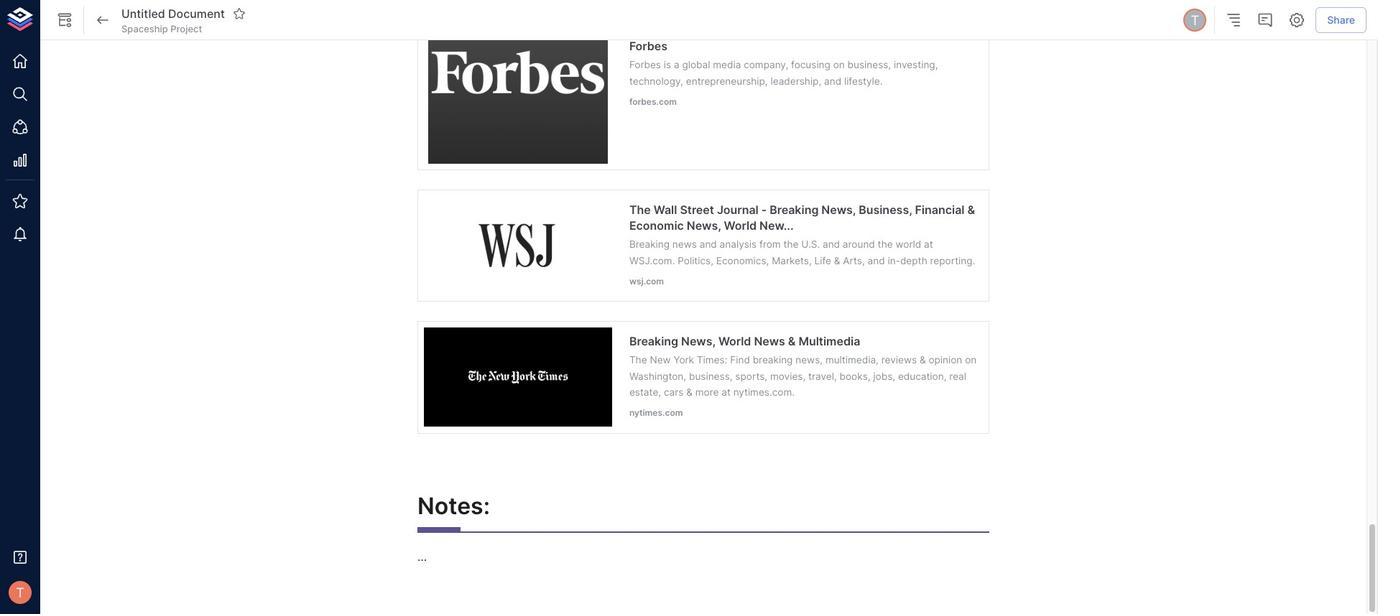 Task type: locate. For each thing, give the bounding box(es) containing it.
1 the from the top
[[629, 202, 651, 217]]

business, down "times:"
[[689, 370, 733, 382]]

the inside the wall street journal - breaking news, business, financial & economic news, world new... breaking news and analysis from the u.s. and around the world at wsj.com. politics, economics, markets, life & arts, and in-depth reporting.
[[629, 202, 651, 217]]

1 vertical spatial at
[[722, 387, 731, 398]]

news, inside the breaking news, world news & multimedia the new york times: find breaking news, multimedia, reviews & opinion on washington, business, sports, movies, travel, books, jobs, education, real estate, cars & more at nytimes.com.
[[681, 334, 716, 348]]

and left in-
[[868, 255, 885, 266]]

the
[[629, 202, 651, 217], [629, 354, 647, 366]]

the up in-
[[878, 239, 893, 250]]

reporting.
[[930, 255, 975, 266]]

breaking
[[770, 202, 819, 217], [629, 239, 670, 250], [629, 334, 678, 348]]

forbes up the is
[[629, 39, 668, 53]]

0 horizontal spatial business,
[[689, 370, 733, 382]]

0 vertical spatial on
[[833, 59, 845, 71]]

the up economic
[[629, 202, 651, 217]]

and
[[824, 75, 842, 87], [700, 239, 717, 250], [823, 239, 840, 250], [868, 255, 885, 266]]

world
[[724, 218, 757, 233], [719, 334, 751, 348]]

at right world on the top right of page
[[924, 239, 933, 250]]

1 vertical spatial t button
[[4, 577, 36, 609]]

lifestyle.
[[844, 75, 883, 87]]

world down journal
[[724, 218, 757, 233]]

the
[[784, 239, 799, 250], [878, 239, 893, 250]]

1 horizontal spatial at
[[924, 239, 933, 250]]

multimedia
[[799, 334, 860, 348]]

untitled document
[[121, 6, 225, 21]]

find
[[730, 354, 750, 366]]

is
[[664, 59, 671, 71]]

travel,
[[808, 370, 837, 382]]

and inside forbes forbes is a global media company, focusing on business, investing, technology, entrepreneurship, leadership, and lifestyle.
[[824, 75, 842, 87]]

forbes up technology,
[[629, 59, 661, 71]]

washington,
[[629, 370, 686, 382]]

-
[[762, 202, 767, 217]]

entrepreneurship,
[[686, 75, 768, 87]]

1 horizontal spatial t
[[1191, 12, 1199, 28]]

life
[[815, 255, 831, 266]]

news
[[754, 334, 785, 348]]

news, up "times:"
[[681, 334, 716, 348]]

comments image
[[1257, 11, 1274, 29]]

1 vertical spatial business,
[[689, 370, 733, 382]]

2 the from the left
[[878, 239, 893, 250]]

share
[[1327, 13, 1355, 26]]

1 horizontal spatial business,
[[848, 59, 891, 71]]

on inside forbes forbes is a global media company, focusing on business, investing, technology, entrepreneurship, leadership, and lifestyle.
[[833, 59, 845, 71]]

financial
[[915, 202, 965, 217]]

0 horizontal spatial the
[[784, 239, 799, 250]]

1 the from the left
[[784, 239, 799, 250]]

business,
[[859, 202, 912, 217]]

breaking inside the breaking news, world news & multimedia the new york times: find breaking news, multimedia, reviews & opinion on washington, business, sports, movies, travel, books, jobs, education, real estate, cars & more at nytimes.com.
[[629, 334, 678, 348]]

0 horizontal spatial on
[[833, 59, 845, 71]]

the left new
[[629, 354, 647, 366]]

in-
[[888, 255, 900, 266]]

1 horizontal spatial the
[[878, 239, 893, 250]]

0 horizontal spatial t
[[16, 585, 24, 601]]

t button
[[1182, 6, 1209, 34], [4, 577, 36, 609]]

investing,
[[894, 59, 938, 71]]

1 vertical spatial the
[[629, 354, 647, 366]]

breaking up new...
[[770, 202, 819, 217]]

sports,
[[735, 370, 768, 382]]

the up markets,
[[784, 239, 799, 250]]

0 vertical spatial the
[[629, 202, 651, 217]]

forbes.com
[[629, 96, 677, 107]]

spaceship
[[121, 23, 168, 34]]

2 vertical spatial news,
[[681, 334, 716, 348]]

1 horizontal spatial on
[[965, 354, 977, 366]]

forbes
[[629, 39, 668, 53], [629, 59, 661, 71]]

business, up lifestyle.
[[848, 59, 891, 71]]

news, down street
[[687, 218, 721, 233]]

1 horizontal spatial t button
[[1182, 6, 1209, 34]]

at
[[924, 239, 933, 250], [722, 387, 731, 398]]

1 vertical spatial world
[[719, 334, 751, 348]]

news,
[[822, 202, 856, 217], [687, 218, 721, 233], [681, 334, 716, 348]]

technology,
[[629, 75, 683, 87]]

0 vertical spatial world
[[724, 218, 757, 233]]

1 vertical spatial t
[[16, 585, 24, 601]]

t
[[1191, 12, 1199, 28], [16, 585, 24, 601]]

leadership,
[[771, 75, 822, 87]]

global
[[682, 59, 710, 71]]

more
[[695, 387, 719, 398]]

breaking up new
[[629, 334, 678, 348]]

0 vertical spatial business,
[[848, 59, 891, 71]]

&
[[968, 202, 975, 217], [834, 255, 840, 266], [788, 334, 796, 348], [920, 354, 926, 366], [686, 387, 693, 398]]

0 vertical spatial at
[[924, 239, 933, 250]]

1 vertical spatial forbes
[[629, 59, 661, 71]]

at right more
[[722, 387, 731, 398]]

breaking up wsj.com.
[[629, 239, 670, 250]]

multimedia,
[[826, 354, 879, 366]]

& right financial
[[968, 202, 975, 217]]

on right focusing
[[833, 59, 845, 71]]

news, up around
[[822, 202, 856, 217]]

0 horizontal spatial at
[[722, 387, 731, 398]]

on
[[833, 59, 845, 71], [965, 354, 977, 366]]

estate,
[[629, 387, 661, 398]]

new
[[650, 354, 671, 366]]

2 the from the top
[[629, 354, 647, 366]]

on up real
[[965, 354, 977, 366]]

times:
[[697, 354, 728, 366]]

media
[[713, 59, 741, 71]]

1 vertical spatial on
[[965, 354, 977, 366]]

and down focusing
[[824, 75, 842, 87]]

business,
[[848, 59, 891, 71], [689, 370, 733, 382]]

& up the 'education,'
[[920, 354, 926, 366]]

0 vertical spatial forbes
[[629, 39, 668, 53]]

0 vertical spatial t button
[[1182, 6, 1209, 34]]

2 vertical spatial breaking
[[629, 334, 678, 348]]

world up find
[[719, 334, 751, 348]]



Task type: describe. For each thing, give the bounding box(es) containing it.
arts,
[[843, 255, 865, 266]]

favorite image
[[233, 7, 246, 20]]

1 forbes from the top
[[629, 39, 668, 53]]

breaking
[[753, 354, 793, 366]]

focusing
[[791, 59, 831, 71]]

document
[[168, 6, 225, 21]]

project
[[171, 23, 202, 34]]

politics,
[[678, 255, 714, 266]]

markets,
[[772, 255, 812, 266]]

and up life
[[823, 239, 840, 250]]

street
[[680, 202, 714, 217]]

new...
[[760, 218, 794, 233]]

books,
[[840, 370, 871, 382]]

at inside the wall street journal - breaking news, business, financial & economic news, world new... breaking news and analysis from the u.s. and around the world at wsj.com. politics, economics, markets, life & arts, and in-depth reporting.
[[924, 239, 933, 250]]

u.s.
[[802, 239, 820, 250]]

the wall street journal - breaking news, business, financial & economic news, world new... breaking news and analysis from the u.s. and around the world at wsj.com. politics, economics, markets, life & arts, and in-depth reporting.
[[629, 202, 975, 266]]

0 horizontal spatial t button
[[4, 577, 36, 609]]

breaking news, world news & multimedia the new york times: find breaking news, multimedia, reviews & opinion on washington, business, sports, movies, travel, books, jobs, education, real estate, cars & more at nytimes.com.
[[629, 334, 977, 398]]

news
[[673, 239, 697, 250]]

world inside the wall street journal - breaking news, business, financial & economic news, world new... breaking news and analysis from the u.s. and around the world at wsj.com. politics, economics, markets, life & arts, and in-depth reporting.
[[724, 218, 757, 233]]

wsj.com.
[[629, 255, 675, 266]]

& right news
[[788, 334, 796, 348]]

spaceship project
[[121, 23, 202, 34]]

the inside the breaking news, world news & multimedia the new york times: find breaking news, multimedia, reviews & opinion on washington, business, sports, movies, travel, books, jobs, education, real estate, cars & more at nytimes.com.
[[629, 354, 647, 366]]

company,
[[744, 59, 789, 71]]

around
[[843, 239, 875, 250]]

spaceship project link
[[121, 22, 202, 35]]

untitled
[[121, 6, 165, 21]]

wall
[[654, 202, 677, 217]]

nytimes.com
[[629, 408, 683, 418]]

business, inside the breaking news, world news & multimedia the new york times: find breaking news, multimedia, reviews & opinion on washington, business, sports, movies, travel, books, jobs, education, real estate, cars & more at nytimes.com.
[[689, 370, 733, 382]]

education,
[[898, 370, 947, 382]]

and up politics,
[[700, 239, 717, 250]]

show wiki image
[[56, 11, 73, 29]]

0 vertical spatial t
[[1191, 12, 1199, 28]]

on inside the breaking news, world news & multimedia the new york times: find breaking news, multimedia, reviews & opinion on washington, business, sports, movies, travel, books, jobs, education, real estate, cars & more at nytimes.com.
[[965, 354, 977, 366]]

jobs,
[[873, 370, 895, 382]]

1 vertical spatial news,
[[687, 218, 721, 233]]

news,
[[796, 354, 823, 366]]

& right life
[[834, 255, 840, 266]]

movies,
[[770, 370, 806, 382]]

at inside the breaking news, world news & multimedia the new york times: find breaking news, multimedia, reviews & opinion on washington, business, sports, movies, travel, books, jobs, education, real estate, cars & more at nytimes.com.
[[722, 387, 731, 398]]

reviews
[[882, 354, 917, 366]]

go back image
[[94, 11, 111, 29]]

from
[[760, 239, 781, 250]]

settings image
[[1289, 11, 1306, 29]]

…
[[418, 550, 427, 564]]

2 forbes from the top
[[629, 59, 661, 71]]

share button
[[1316, 7, 1367, 33]]

& right the cars at the bottom of the page
[[686, 387, 693, 398]]

real
[[950, 370, 967, 382]]

a
[[674, 59, 680, 71]]

depth
[[900, 255, 928, 266]]

business, inside forbes forbes is a global media company, focusing on business, investing, technology, entrepreneurship, leadership, and lifestyle.
[[848, 59, 891, 71]]

economic
[[629, 218, 684, 233]]

cars
[[664, 387, 684, 398]]

table of contents image
[[1225, 11, 1243, 29]]

notes:
[[418, 492, 490, 520]]

analysis
[[720, 239, 757, 250]]

0 vertical spatial breaking
[[770, 202, 819, 217]]

forbes forbes is a global media company, focusing on business, investing, technology, entrepreneurship, leadership, and lifestyle.
[[629, 39, 938, 87]]

journal
[[717, 202, 759, 217]]

nytimes.com.
[[733, 387, 795, 398]]

economics,
[[716, 255, 769, 266]]

wsj.com
[[629, 276, 664, 287]]

world inside the breaking news, world news & multimedia the new york times: find breaking news, multimedia, reviews & opinion on washington, business, sports, movies, travel, books, jobs, education, real estate, cars & more at nytimes.com.
[[719, 334, 751, 348]]

york
[[674, 354, 694, 366]]

opinion
[[929, 354, 962, 366]]

1 vertical spatial breaking
[[629, 239, 670, 250]]

world
[[896, 239, 921, 250]]

0 vertical spatial news,
[[822, 202, 856, 217]]



Task type: vqa. For each thing, say whether or not it's contained in the screenshot.
The to the top
yes



